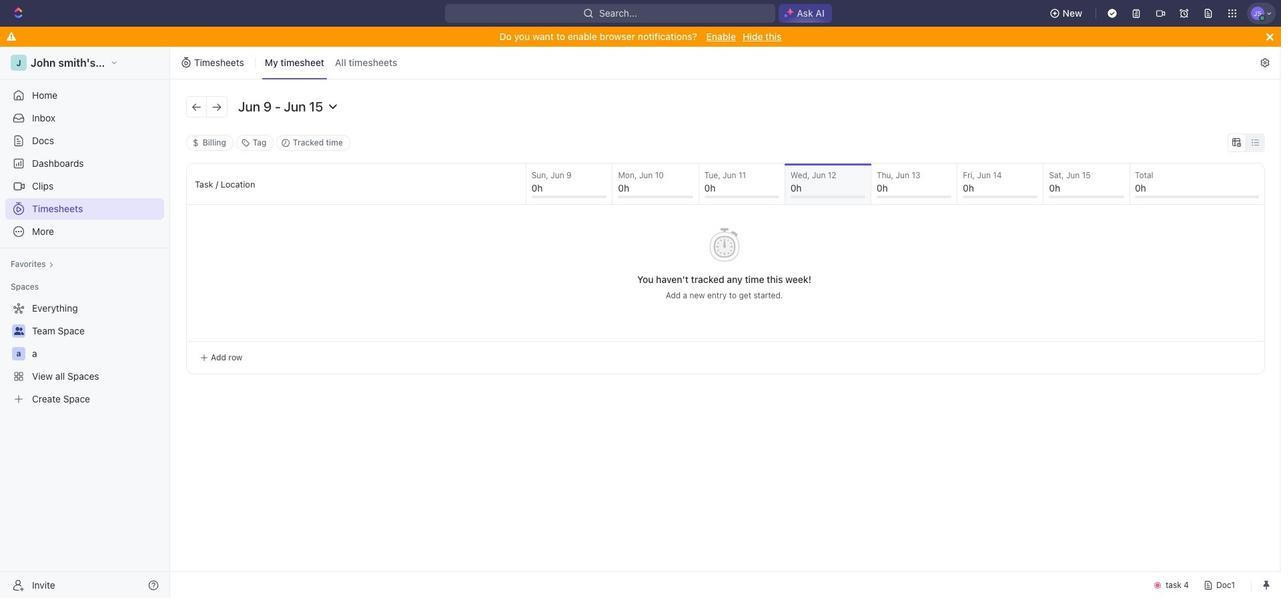 Task type: locate. For each thing, give the bounding box(es) containing it.
tree
[[5, 298, 164, 410]]

tab list
[[262, 47, 400, 79]]

user group image
[[14, 327, 24, 335]]

tree inside sidebar navigation
[[5, 298, 164, 410]]

john smith's workspace, , element
[[11, 55, 27, 71]]



Task type: describe. For each thing, give the bounding box(es) containing it.
a, , element
[[12, 347, 25, 361]]

sidebar navigation
[[0, 47, 173, 598]]



Task type: vqa. For each thing, say whether or not it's contained in the screenshot.
john smith's workspace, , element
yes



